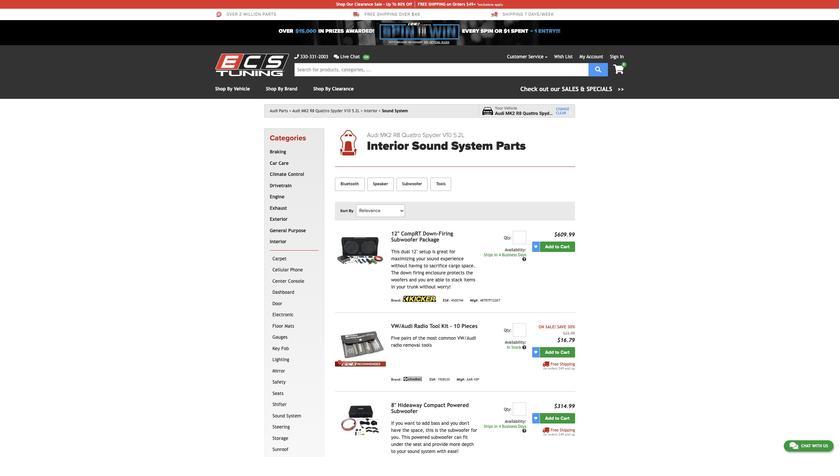Task type: vqa. For each thing, say whether or not it's contained in the screenshot.
text field
no



Task type: describe. For each thing, give the bounding box(es) containing it.
kicker - corporate logo image
[[403, 296, 437, 302]]

shop by vehicle link
[[215, 86, 250, 92]]

availability: for $609.99
[[505, 248, 527, 252]]

this dual 12" setup is great for maximizing your sound experience without having to sacrifice cargo space. the down firing enclosure protects the woofers and you are able to stack items in your trunk without worry!
[[391, 249, 476, 289]]

0 vertical spatial in
[[620, 54, 624, 59]]

ships for question circle image
[[484, 424, 493, 429]]

your
[[495, 106, 503, 110]]

shop for shop by brand
[[266, 86, 277, 92]]

1 vertical spatial interior link
[[269, 236, 317, 248]]

v10 inside your vehicle audi mk2 r8 quattro spyder v10 5.2l
[[555, 111, 563, 116]]

you inside this dual 12" setup is great for maximizing your sound experience without having to sacrifice cargo space. the down firing enclosure protects the woofers and you are able to stack items in your trunk without worry!
[[418, 277, 426, 282]]

free shipping over $49
[[365, 12, 420, 17]]

sort
[[340, 208, 348, 213]]

general
[[270, 228, 287, 233]]

car care link
[[269, 158, 317, 169]]

0 vertical spatial interior link
[[364, 109, 381, 113]]

cargo
[[449, 263, 460, 268]]

sale!
[[546, 325, 556, 329]]

question circle image for $609.99
[[523, 257, 527, 262]]

the inside five pairs of the most common vw/audi radio removal tools
[[419, 335, 426, 341]]

80%
[[398, 2, 405, 7]]

customer service
[[507, 54, 544, 59]]

gauges link
[[271, 332, 317, 343]]

removal
[[404, 342, 421, 348]]

7
[[525, 12, 527, 17]]

question circle image
[[523, 429, 527, 433]]

this
[[426, 428, 434, 433]]

1 vertical spatial your
[[397, 284, 406, 289]]

radio
[[391, 342, 402, 348]]

add
[[422, 421, 430, 426]]

five pairs of the most common vw/audi radio removal tools
[[391, 335, 476, 348]]

official
[[430, 41, 441, 44]]

setup
[[420, 249, 431, 254]]

mfg#: for vw/audi radio tool kit - 10 pieces
[[457, 378, 466, 382]]

v10 for audi mk2 r8 quattro spyder v10 5.2l interior sound system parts
[[443, 131, 452, 139]]

1928335
[[438, 378, 450, 382]]

shop for shop by vehicle
[[215, 86, 226, 92]]

audi for audi mk2 r8 quattro spyder v10 5.2l interior sound system parts
[[367, 131, 379, 139]]

chat with us link
[[784, 440, 834, 452]]

to down under
[[391, 449, 396, 454]]

1 4 from the top
[[499, 253, 501, 257]]

ecs tuning image
[[215, 54, 289, 76]]

0 vertical spatial subwoofer
[[448, 428, 470, 433]]

car care
[[270, 160, 289, 166]]

this inside if you want to add bass and you don't have the space, this is the subwoofer for you. this powered subwoofer can fit under the seat and provide more depth to your sound system with ease!
[[402, 435, 410, 440]]

add to wish list image for $609.99
[[534, 245, 538, 248]]

add to cart button for $609.99
[[540, 242, 575, 252]]

trunk
[[407, 284, 419, 289]]

the down 'bass'
[[440, 428, 447, 433]]

5.2l inside your vehicle audi mk2 r8 quattro spyder v10 5.2l
[[564, 111, 573, 116]]

over 2 million parts link
[[215, 11, 277, 17]]

dashboard
[[273, 290, 295, 295]]

sacrifice
[[430, 263, 448, 268]]

vw/audi radio tool kit - 10 pieces
[[391, 323, 478, 329]]

add to wish list image
[[534, 351, 538, 354]]

the inside this dual 12" setup is great for maximizing your sound experience without having to sacrifice cargo space. the down firing enclosure protects the woofers and you are able to stack items in your trunk without worry!
[[466, 270, 473, 275]]

key fob
[[273, 346, 289, 351]]

five
[[391, 335, 400, 341]]

spent
[[511, 28, 529, 35]]

comments image for chat
[[790, 442, 799, 450]]

clearance for by
[[332, 86, 354, 92]]

cellular
[[273, 267, 289, 273]]

over for over $15,000 in prizes
[[279, 28, 294, 35]]

es#: for 10
[[430, 378, 437, 382]]

parts inside audi mk2 r8 quattro spyder v10 5.2l interior sound system parts
[[496, 139, 526, 153]]

es#1928335 - aar-10p - vw/audi radio tool kit - 10 pieces - five pairs of the most common vw/audi radio removal tools - schwaben - audi volkswagen image
[[335, 323, 386, 362]]

no
[[389, 41, 393, 44]]

and right 'bass'
[[442, 421, 449, 426]]

shop for shop by clearance
[[314, 86, 324, 92]]

provide
[[433, 442, 448, 447]]

center
[[273, 278, 287, 284]]

2 vertical spatial on
[[544, 433, 547, 436]]

fob
[[282, 346, 289, 351]]

Search text field
[[294, 63, 589, 76]]

shipping 7 days/week
[[503, 12, 554, 17]]

exterior link
[[269, 214, 317, 225]]

schwaben - corporate logo image
[[403, 377, 423, 381]]

2003
[[319, 54, 329, 59]]

no purchase necessary. see official rules .
[[389, 41, 450, 44]]

to
[[392, 2, 397, 7]]

to down "$16.79"
[[555, 349, 560, 355]]

free
[[418, 2, 427, 7]]

dual
[[401, 249, 410, 254]]

0 vertical spatial $49
[[412, 12, 420, 17]]

vehicle inside your vehicle audi mk2 r8 quattro spyder v10 5.2l
[[504, 106, 517, 110]]

experience
[[441, 256, 464, 261]]

quattro for audi mk2 r8 quattro spyder v10 5.2l interior sound system parts
[[402, 131, 421, 139]]

1 vertical spatial free
[[551, 362, 559, 367]]

in inside this dual 12" setup is great for maximizing your sound experience without having to sacrifice cargo space. the down firing enclosure protects the woofers and you are able to stack items in your trunk without worry!
[[391, 284, 395, 289]]

$1
[[504, 28, 510, 35]]

12" inside this dual 12" setup is great for maximizing your sound experience without having to sacrifice cargo space. the down firing enclosure protects the woofers and you are able to stack items in your trunk without worry!
[[412, 249, 418, 254]]

stock
[[512, 345, 521, 350]]

add to cart for $314.99
[[546, 416, 570, 421]]

business for question circle image
[[502, 424, 517, 429]]

on sale!                         save 30% $23.99 $16.79
[[539, 325, 575, 343]]

quattro inside your vehicle audi mk2 r8 quattro spyder v10 5.2l
[[523, 111, 538, 116]]

sales & specials
[[562, 85, 613, 93]]

vw/audi radio tool kit - 10 pieces link
[[391, 323, 478, 329]]

phone image
[[294, 54, 299, 59]]

qty: for $609.99
[[504, 236, 512, 240]]

audi mk2 r8 quattro spyder v10 5.2l link
[[293, 109, 363, 113]]

depth
[[462, 442, 474, 447]]

and down '$314.99'
[[565, 433, 571, 436]]

audi mk2 r8 quattro spyder v10 5.2l
[[293, 109, 360, 113]]

woofers
[[391, 277, 408, 282]]

$609.99
[[555, 232, 575, 238]]

0 vertical spatial on
[[447, 2, 452, 7]]

10
[[454, 323, 460, 329]]

0 vertical spatial your
[[417, 256, 426, 261]]

radio
[[414, 323, 428, 329]]

account
[[587, 54, 604, 59]]

is inside this dual 12" setup is great for maximizing your sound experience without having to sacrifice cargo space. the down firing enclosure protects the woofers and you are able to stack items in your trunk without worry!
[[433, 249, 436, 254]]

my
[[580, 54, 586, 59]]

shop by clearance
[[314, 86, 354, 92]]

wish list
[[555, 54, 573, 59]]

audi parts
[[270, 109, 288, 113]]

sound inside if you want to add bass and you don't have the space, this is the subwoofer for you. this powered subwoofer can fit under the seat and provide more depth to your sound system with ease!
[[408, 449, 420, 454]]

worry!
[[438, 284, 451, 289]]

by for vehicle
[[227, 86, 233, 92]]

2 add to cart button from the top
[[540, 347, 575, 358]]

add to cart button for $314.99
[[540, 413, 575, 424]]

1 vertical spatial $49
[[559, 367, 564, 370]]

engine link
[[269, 191, 317, 203]]

1 horizontal spatial without
[[420, 284, 436, 289]]

2 free shipping on orders $49 and up from the top
[[544, 428, 575, 436]]

tools link
[[431, 178, 452, 191]]

want
[[405, 421, 415, 426]]

to down '$314.99'
[[555, 416, 560, 421]]

1 vertical spatial in
[[507, 345, 511, 350]]

audi mk2 r8 quattro spyder v10 5.2l interior sound system parts
[[367, 131, 526, 153]]

system inside audi mk2 r8 quattro spyder v10 5.2l interior sound system parts
[[452, 139, 493, 153]]

sound inside audi mk2 r8 quattro spyder v10 5.2l interior sound system parts
[[412, 139, 448, 153]]

subwoofer for comprt
[[391, 237, 418, 243]]

add to wish list image for $314.99
[[534, 417, 538, 420]]

shopping cart image
[[614, 65, 624, 74]]

shop our clearance sale - up to 80% off link
[[336, 1, 415, 7]]

pieces
[[462, 323, 478, 329]]

2 horizontal spatial you
[[451, 421, 458, 426]]

1 vertical spatial shipping
[[560, 362, 575, 367]]

ecs tuning recommends this product. image
[[335, 362, 386, 367]]

2 cart from the top
[[561, 349, 570, 355]]

es#4500748 - 11hs8kt - 8" hideaway compact powered subwoofer - if you want to add bass and you don't have the space, this is the subwoofer for you. this powered subwoofer can fit under the seat and provide more depth to your sound system with ease! - kicker - audi bmw volkswagen mercedes benz mini image
[[335, 402, 386, 441]]

sales & specials link
[[521, 84, 624, 94]]

330-331-2003 link
[[294, 53, 329, 60]]

sales
[[562, 85, 579, 93]]

2 up from the top
[[572, 433, 575, 436]]

1 horizontal spatial system
[[395, 109, 408, 113]]

spyder for audi mk2 r8 quattro spyder v10 5.2l interior sound system parts
[[423, 131, 441, 139]]

and up the system
[[424, 442, 431, 447]]

0 vertical spatial free
[[365, 12, 376, 17]]

2 add to cart from the top
[[546, 349, 570, 355]]

1 vertical spatial on
[[544, 367, 547, 370]]

electronic
[[273, 312, 294, 318]]

shipping
[[377, 12, 398, 17]]

spin
[[481, 28, 494, 35]]

2 orders from the top
[[548, 433, 558, 436]]

carpet
[[273, 256, 287, 261]]

with inside if you want to add bass and you don't have the space, this is the subwoofer for you. this powered subwoofer can fit under the seat and provide more depth to your sound system with ease!
[[437, 449, 446, 454]]

sound system inside interior subcategories element
[[273, 413, 301, 419]]

0 vertical spatial vw/audi
[[391, 323, 413, 329]]

customer service button
[[507, 53, 548, 60]]

clearance for our
[[355, 2, 373, 7]]

4500744
[[451, 299, 464, 302]]

mk2 inside your vehicle audi mk2 r8 quattro spyder v10 5.2l
[[506, 111, 515, 116]]

lighting
[[273, 357, 289, 362]]

0 vertical spatial sound system
[[382, 109, 408, 113]]

can
[[455, 435, 462, 440]]

live chat link
[[334, 53, 370, 60]]

331-
[[310, 54, 319, 59]]

list
[[566, 54, 573, 59]]

0 vertical spatial subwoofer
[[402, 182, 422, 186]]

0 horizontal spatial vehicle
[[234, 86, 250, 92]]

protects
[[447, 270, 465, 275]]

is inside if you want to add bass and you don't have the space, this is the subwoofer for you. this powered subwoofer can fit under the seat and provide more depth to your sound system with ease!
[[435, 428, 438, 433]]

2 vertical spatial $49
[[559, 433, 564, 436]]

0 vertical spatial without
[[391, 263, 408, 268]]

category navigation element
[[264, 128, 324, 457]]

steering link
[[271, 422, 317, 433]]

and down "$16.79"
[[565, 367, 571, 370]]



Task type: locate. For each thing, give the bounding box(es) containing it.
1 horizontal spatial 5.2l
[[454, 131, 465, 139]]

specials
[[587, 85, 613, 93]]

free down "$16.79"
[[551, 362, 559, 367]]

0 vertical spatial vehicle
[[234, 86, 250, 92]]

1 days from the top
[[518, 253, 527, 257]]

es#: left the 1928335
[[430, 378, 437, 382]]

shipping left the 7
[[503, 12, 524, 17]]

0 horizontal spatial mfg#:
[[457, 378, 466, 382]]

down
[[401, 270, 412, 275]]

in left stock
[[507, 345, 511, 350]]

mk2 for audi mk2 r8 quattro spyder v10 5.2l
[[302, 109, 309, 113]]

subwoofer up provide at bottom
[[431, 435, 453, 440]]

1 question circle image from the top
[[523, 257, 527, 262]]

clearance up audi mk2 r8 quattro spyder v10 5.2l link
[[332, 86, 354, 92]]

with left us
[[813, 444, 823, 448]]

1 vertical spatial cart
[[561, 349, 570, 355]]

carpet link
[[271, 253, 317, 265]]

more
[[450, 442, 461, 447]]

add to cart button down "$16.79"
[[540, 347, 575, 358]]

and inside this dual 12" setup is great for maximizing your sound experience without having to sacrifice cargo space. the down firing enclosure protects the woofers and you are able to stack items in your trunk without worry!
[[409, 277, 417, 282]]

1 vertical spatial ships
[[484, 424, 493, 429]]

over
[[399, 12, 411, 17]]

0 vertical spatial sound
[[427, 256, 439, 261]]

brand: left the schwaben - corporate logo
[[391, 378, 402, 382]]

vw/audi up "pairs" at the left bottom of page
[[391, 323, 413, 329]]

0 horizontal spatial this
[[391, 249, 400, 254]]

the right of
[[419, 335, 426, 341]]

free shipping on orders $49 and up down '$314.99'
[[544, 428, 575, 436]]

$49 right the over
[[412, 12, 420, 17]]

1 brand: from the top
[[391, 299, 402, 302]]

mfg#: left aar-
[[457, 378, 466, 382]]

cart for $314.99
[[561, 416, 570, 421]]

0 horizontal spatial parts
[[279, 109, 288, 113]]

this inside this dual 12" setup is great for maximizing your sound experience without having to sacrifice cargo space. the down firing enclosure protects the woofers and you are able to stack items in your trunk without worry!
[[391, 249, 400, 254]]

1
[[535, 28, 537, 35]]

0 horizontal spatial es#:
[[430, 378, 437, 382]]

over inside over 2 million parts link
[[227, 12, 238, 17]]

in
[[318, 28, 324, 35], [494, 253, 498, 257], [391, 284, 395, 289], [494, 424, 498, 429]]

business
[[502, 253, 517, 257], [502, 424, 517, 429]]

2 days from the top
[[518, 424, 527, 429]]

engine
[[270, 194, 285, 200]]

sunroof link
[[271, 444, 317, 455]]

vw/audi down the pieces
[[458, 335, 476, 341]]

add to cart down "$16.79"
[[546, 349, 570, 355]]

2 vertical spatial cart
[[561, 416, 570, 421]]

cart down the $609.99
[[561, 244, 570, 250]]

add to cart for $609.99
[[546, 244, 570, 250]]

days for question circle image
[[518, 424, 527, 429]]

48trtp122kt
[[480, 299, 501, 302]]

prizes
[[326, 28, 344, 35]]

ships for question circle icon for $609.99
[[484, 253, 493, 257]]

1 add to cart from the top
[[546, 244, 570, 250]]

shop by clearance link
[[314, 86, 354, 92]]

2 business from the top
[[502, 424, 517, 429]]

2 horizontal spatial sound
[[412, 139, 448, 153]]

0 horizontal spatial 5.2l
[[352, 109, 360, 113]]

chat inside chat with us "link"
[[802, 444, 812, 448]]

comments image left "chat with us"
[[790, 442, 799, 450]]

by left brand in the top of the page
[[278, 86, 283, 92]]

subwoofer up dual
[[391, 237, 418, 243]]

sound up sacrifice
[[427, 256, 439, 261]]

sign
[[610, 54, 619, 59]]

1 ships from the top
[[484, 253, 493, 257]]

1 vertical spatial this
[[402, 435, 410, 440]]

0 vertical spatial up
[[572, 367, 575, 370]]

parts
[[279, 109, 288, 113], [496, 139, 526, 153]]

0 horizontal spatial you
[[396, 421, 403, 426]]

1 horizontal spatial v10
[[443, 131, 452, 139]]

2 horizontal spatial 5.2l
[[564, 111, 573, 116]]

1 add to cart button from the top
[[540, 242, 575, 252]]

1 vertical spatial availability:
[[505, 340, 527, 345]]

2 vertical spatial subwoofer
[[391, 408, 418, 415]]

0 vertical spatial this
[[391, 249, 400, 254]]

hideaway
[[398, 402, 422, 408]]

by down ecs tuning image
[[227, 86, 233, 92]]

$49 down '$314.99'
[[559, 433, 564, 436]]

by right sort
[[349, 208, 354, 213]]

live
[[341, 54, 349, 59]]

$49
[[412, 12, 420, 17], [559, 367, 564, 370], [559, 433, 564, 436]]

1 vertical spatial subwoofer
[[431, 435, 453, 440]]

0 vertical spatial is
[[433, 249, 436, 254]]

2 qty: from the top
[[504, 328, 512, 333]]

add to wish list image
[[534, 245, 538, 248], [534, 417, 538, 420]]

chat left us
[[802, 444, 812, 448]]

for up experience
[[450, 249, 456, 254]]

powered
[[412, 435, 430, 440]]

$49 down "$16.79"
[[559, 367, 564, 370]]

the up items
[[466, 270, 473, 275]]

quattro for audi mk2 r8 quattro spyder v10 5.2l
[[316, 109, 330, 113]]

1 vertical spatial days
[[518, 424, 527, 429]]

None number field
[[513, 231, 527, 244], [513, 323, 527, 337], [513, 402, 527, 416], [513, 231, 527, 244], [513, 323, 527, 337], [513, 402, 527, 416]]

availability: for on sale!                         save 30%
[[505, 340, 527, 345]]

if you want to add bass and you don't have the space, this is the subwoofer for you. this powered subwoofer can fit under the seat and provide more depth to your sound system with ease!
[[391, 421, 477, 454]]

your down setup
[[417, 256, 426, 261]]

speaker link
[[368, 178, 394, 191]]

12" comprt down-firing subwoofer package
[[391, 231, 453, 243]]

items
[[464, 277, 476, 282]]

vehicle
[[234, 86, 250, 92], [504, 106, 517, 110]]

spyder inside your vehicle audi mk2 r8 quattro spyder v10 5.2l
[[540, 111, 554, 116]]

subwoofer left tools
[[402, 182, 422, 186]]

kit
[[442, 323, 449, 329]]

2 ships in 4 business days from the top
[[484, 424, 527, 429]]

vehicle right your
[[504, 106, 517, 110]]

2 vertical spatial shipping
[[560, 428, 575, 433]]

for inside this dual 12" setup is great for maximizing your sound experience without having to sacrifice cargo space. the down firing enclosure protects the woofers and you are able to stack items in your trunk without worry!
[[450, 249, 456, 254]]

5.2l for audi mk2 r8 quattro spyder v10 5.2l
[[352, 109, 360, 113]]

0 vertical spatial mfg#:
[[470, 299, 479, 302]]

1 vertical spatial clearance
[[332, 86, 354, 92]]

mfg#: left 48trtp122kt
[[470, 299, 479, 302]]

330-331-2003
[[300, 54, 329, 59]]

shipping down "$16.79"
[[560, 362, 575, 367]]

chat right live
[[351, 54, 360, 59]]

0 vertical spatial add to cart button
[[540, 242, 575, 252]]

- for kit
[[450, 323, 452, 329]]

1 vertical spatial add
[[546, 349, 554, 355]]

2 vertical spatial add
[[546, 416, 554, 421]]

audi inside your vehicle audi mk2 r8 quattro spyder v10 5.2l
[[495, 111, 505, 116]]

0 vertical spatial comments image
[[334, 54, 339, 59]]

1 vertical spatial interior
[[367, 139, 409, 153]]

v10 for audi mk2 r8 quattro spyder v10 5.2l
[[344, 109, 351, 113]]

tools
[[436, 182, 446, 186]]

2 vertical spatial add to cart button
[[540, 413, 575, 424]]

0 vertical spatial over
[[227, 12, 238, 17]]

shipping 7 days/week link
[[492, 11, 554, 17]]

mk2 inside audi mk2 r8 quattro spyder v10 5.2l interior sound system parts
[[380, 131, 392, 139]]

center console link
[[271, 276, 317, 287]]

0
[[623, 63, 625, 66]]

3 add to cart from the top
[[546, 416, 570, 421]]

sign in
[[610, 54, 624, 59]]

8" hideaway compact powered subwoofer
[[391, 402, 469, 415]]

to up space,
[[416, 421, 421, 426]]

to up firing
[[424, 263, 428, 268]]

1 horizontal spatial sound system
[[382, 109, 408, 113]]

1 availability: from the top
[[505, 248, 527, 252]]

space.
[[462, 263, 475, 268]]

0 vertical spatial ships in 4 business days
[[484, 253, 527, 257]]

0 vertical spatial days
[[518, 253, 527, 257]]

my account
[[580, 54, 604, 59]]

qty: for on sale!                         save 30%
[[504, 328, 512, 333]]

2 4 from the top
[[499, 424, 501, 429]]

- left up on the top of the page
[[384, 2, 385, 7]]

1 horizontal spatial with
[[813, 444, 823, 448]]

days for question circle icon for $609.99
[[518, 253, 527, 257]]

for
[[450, 249, 456, 254], [471, 428, 477, 433]]

are
[[427, 277, 434, 282]]

0 vertical spatial 4
[[499, 253, 501, 257]]

1 horizontal spatial spyder
[[423, 131, 441, 139]]

floor mats link
[[271, 321, 317, 332]]

seat
[[413, 442, 422, 447]]

10p
[[474, 378, 479, 382]]

1 vertical spatial add to cart
[[546, 349, 570, 355]]

the left seat
[[405, 442, 412, 447]]

es#4500744 - 48trtp122kt - 12" comprt down-firing subwoofer package - this dual 12" setup is great for maximizing your sound experience without having to sacrifice cargo space. the down firing enclosure protects the woofers and you are able to stack items in your trunk without worry! - kicker - audi bmw volkswagen mercedes benz mini image
[[335, 231, 386, 269]]

availability:
[[505, 248, 527, 252], [505, 340, 527, 345], [505, 419, 527, 424]]

cart for $609.99
[[561, 244, 570, 250]]

comments image inside 'live chat' link
[[334, 54, 339, 59]]

add to cart button down '$314.99'
[[540, 413, 575, 424]]

wish
[[555, 54, 564, 59]]

1 horizontal spatial sound
[[427, 256, 439, 261]]

1 ships in 4 business days from the top
[[484, 253, 527, 257]]

$15,000
[[296, 28, 316, 35]]

0 horizontal spatial sound
[[273, 413, 285, 419]]

your inside if you want to add bass and you don't have the space, this is the subwoofer for you. this powered subwoofer can fit under the seat and provide more depth to your sound system with ease!
[[397, 449, 406, 454]]

2 vertical spatial free
[[551, 428, 559, 433]]

1 vertical spatial is
[[435, 428, 438, 433]]

1 horizontal spatial this
[[402, 435, 410, 440]]

3 availability: from the top
[[505, 419, 527, 424]]

2 brand: from the top
[[391, 378, 402, 382]]

brand: for 12" comprt down-firing subwoofer package
[[391, 299, 402, 302]]

over left $15,000
[[279, 28, 294, 35]]

subwoofer inside 12" comprt down-firing subwoofer package
[[391, 237, 418, 243]]

up down '$314.99'
[[572, 433, 575, 436]]

have
[[391, 428, 401, 433]]

- left 10
[[450, 323, 452, 329]]

shop inside shop our clearance sale - up to 80% off link
[[336, 2, 346, 7]]

this left dual
[[391, 249, 400, 254]]

es#: left 4500744 at the bottom of the page
[[443, 299, 450, 302]]

brand: down the woofers on the left of the page
[[391, 299, 402, 302]]

2 horizontal spatial spyder
[[540, 111, 554, 116]]

chat inside 'live chat' link
[[351, 54, 360, 59]]

2 ships from the top
[[484, 424, 493, 429]]

ships in 4 business days for question circle image
[[484, 424, 527, 429]]

cart
[[561, 244, 570, 250], [561, 349, 570, 355], [561, 416, 570, 421]]

clearance right our
[[355, 2, 373, 7]]

vehicle down ecs tuning image
[[234, 86, 250, 92]]

your down under
[[397, 449, 406, 454]]

1 horizontal spatial clearance
[[355, 2, 373, 7]]

ecs tuning 'spin to win' contest logo image
[[380, 23, 460, 40]]

free shipping on orders $49 and up down "$16.79"
[[544, 362, 575, 370]]

interior for bottommost interior link
[[270, 239, 287, 244]]

the down want
[[403, 428, 410, 433]]

1 horizontal spatial chat
[[802, 444, 812, 448]]

cart down "$16.79"
[[561, 349, 570, 355]]

0 vertical spatial for
[[450, 249, 456, 254]]

0 horizontal spatial over
[[227, 12, 238, 17]]

mfg#: for 12" comprt down-firing subwoofer package
[[470, 299, 479, 302]]

$16.79
[[558, 337, 575, 343]]

12" inside 12" comprt down-firing subwoofer package
[[391, 231, 400, 237]]

firing
[[413, 270, 424, 275]]

interior inside category navigation "element"
[[270, 239, 287, 244]]

space,
[[411, 428, 425, 433]]

0 vertical spatial sound
[[382, 109, 394, 113]]

0 horizontal spatial quattro
[[316, 109, 330, 113]]

- for sale
[[384, 2, 385, 7]]

purchase
[[394, 41, 408, 44]]

2 add to wish list image from the top
[[534, 417, 538, 420]]

1 up from the top
[[572, 367, 575, 370]]

12" left 'comprt'
[[391, 231, 400, 237]]

subwoofer up can on the right bottom of page
[[448, 428, 470, 433]]

down-
[[423, 231, 439, 237]]

12" right dual
[[412, 249, 418, 254]]

1 cart from the top
[[561, 244, 570, 250]]

2 vertical spatial add to cart
[[546, 416, 570, 421]]

audi for audi parts
[[270, 109, 278, 113]]

1 add from the top
[[546, 244, 554, 250]]

safety link
[[271, 377, 317, 388]]

search image
[[596, 66, 602, 72]]

r8 inside audi mk2 r8 quattro spyder v10 5.2l interior sound system parts
[[394, 131, 400, 139]]

clearance
[[355, 2, 373, 7], [332, 86, 354, 92]]

1 qty: from the top
[[504, 236, 512, 240]]

1 vertical spatial sound
[[412, 139, 448, 153]]

lighting link
[[271, 354, 317, 366]]

0 vertical spatial -
[[384, 2, 385, 7]]

with
[[813, 444, 823, 448], [437, 449, 446, 454]]

5.2l
[[352, 109, 360, 113], [564, 111, 573, 116], [454, 131, 465, 139]]

you.
[[391, 435, 401, 440]]

question circle image
[[523, 257, 527, 262], [523, 345, 527, 350]]

5.2l for audi mk2 r8 quattro spyder v10 5.2l interior sound system parts
[[454, 131, 465, 139]]

v10
[[344, 109, 351, 113], [555, 111, 563, 116], [443, 131, 452, 139]]

system inside interior subcategories element
[[287, 413, 301, 419]]

brand: for vw/audi radio tool kit - 10 pieces
[[391, 378, 402, 382]]

es#: for package
[[443, 299, 450, 302]]

2 horizontal spatial r8
[[516, 111, 522, 116]]

sound down seat
[[408, 449, 420, 454]]

and
[[409, 277, 417, 282], [565, 367, 571, 370], [442, 421, 449, 426], [565, 433, 571, 436], [424, 442, 431, 447]]

0 horizontal spatial v10
[[344, 109, 351, 113]]

care
[[279, 160, 289, 166]]

r8 for audi mk2 r8 quattro spyder v10 5.2l interior sound system parts
[[394, 131, 400, 139]]

0 vertical spatial add to cart
[[546, 244, 570, 250]]

add to cart button down the $609.99
[[540, 242, 575, 252]]

firing
[[439, 231, 453, 237]]

comments image inside chat with us "link"
[[790, 442, 799, 450]]

comments image
[[334, 54, 339, 59], [790, 442, 799, 450]]

of
[[413, 335, 417, 341]]

1 vertical spatial over
[[279, 28, 294, 35]]

0 horizontal spatial comments image
[[334, 54, 339, 59]]

1 vertical spatial 12"
[[412, 249, 418, 254]]

0 vertical spatial es#:
[[443, 299, 450, 302]]

interior inside audi mk2 r8 quattro spyder v10 5.2l interior sound system parts
[[367, 139, 409, 153]]

0 horizontal spatial without
[[391, 263, 408, 268]]

you right if
[[396, 421, 403, 426]]

to up worry!
[[446, 277, 450, 282]]

0 vertical spatial shipping
[[503, 12, 524, 17]]

is left great at right
[[433, 249, 436, 254]]

able
[[435, 277, 445, 282]]

ease!
[[448, 449, 459, 454]]

1 vertical spatial without
[[420, 284, 436, 289]]

add to cart down '$314.99'
[[546, 416, 570, 421]]

0 vertical spatial ships
[[484, 253, 493, 257]]

compact
[[424, 402, 446, 408]]

over $15,000 in prizes
[[279, 28, 344, 35]]

1 vertical spatial for
[[471, 428, 477, 433]]

r8 inside your vehicle audi mk2 r8 quattro spyder v10 5.2l
[[516, 111, 522, 116]]

shop for shop our clearance sale - up to 80% off
[[336, 2, 346, 7]]

over left "2" at the left of the page
[[227, 12, 238, 17]]

es#: 4500744
[[443, 299, 464, 302]]

audi for audi mk2 r8 quattro spyder v10 5.2l
[[293, 109, 300, 113]]

add for $609.99
[[546, 244, 554, 250]]

audi inside audi mk2 r8 quattro spyder v10 5.2l interior sound system parts
[[367, 131, 379, 139]]

subwoofer inside 8" hideaway compact powered subwoofer
[[391, 408, 418, 415]]

question circle image for on sale!                         save 30%
[[523, 345, 527, 350]]

by for brand
[[278, 86, 283, 92]]

1 horizontal spatial quattro
[[402, 131, 421, 139]]

0 horizontal spatial interior link
[[269, 236, 317, 248]]

clear
[[556, 111, 567, 115]]

1 vertical spatial es#:
[[430, 378, 437, 382]]

change clear
[[556, 107, 570, 115]]

clearance inside shop our clearance sale - up to 80% off link
[[355, 2, 373, 7]]

interior link
[[364, 109, 381, 113], [269, 236, 317, 248]]

with inside "link"
[[813, 444, 823, 448]]

subwoofer up want
[[391, 408, 418, 415]]

is right this
[[435, 428, 438, 433]]

up
[[386, 2, 391, 7]]

without down maximizing
[[391, 263, 408, 268]]

0 vertical spatial availability:
[[505, 248, 527, 252]]

to
[[555, 244, 560, 250], [424, 263, 428, 268], [446, 277, 450, 282], [555, 349, 560, 355], [555, 416, 560, 421], [416, 421, 421, 426], [391, 449, 396, 454]]

orders down "$16.79"
[[548, 367, 558, 370]]

floor
[[273, 323, 283, 329]]

2 vertical spatial system
[[287, 413, 301, 419]]

3 add from the top
[[546, 416, 554, 421]]

ship
[[429, 2, 437, 7]]

0 vertical spatial chat
[[351, 54, 360, 59]]

categories
[[270, 134, 306, 142]]

tools
[[422, 342, 432, 348]]

spyder inside audi mk2 r8 quattro spyder v10 5.2l interior sound system parts
[[423, 131, 441, 139]]

on
[[539, 325, 545, 329]]

0 vertical spatial question circle image
[[523, 257, 527, 262]]

1 business from the top
[[502, 253, 517, 257]]

orders right question circle image
[[548, 433, 558, 436]]

3 cart from the top
[[561, 416, 570, 421]]

free down shop our clearance sale - up to 80% off
[[365, 12, 376, 17]]

your down the woofers on the left of the page
[[397, 284, 406, 289]]

add to cart down the $609.99
[[546, 244, 570, 250]]

1 vertical spatial subwoofer
[[391, 237, 418, 243]]

comments image for live
[[334, 54, 339, 59]]

with down provide at bottom
[[437, 449, 446, 454]]

2 vertical spatial interior
[[270, 239, 287, 244]]

12"
[[391, 231, 400, 237], [412, 249, 418, 254]]

you left don't
[[451, 421, 458, 426]]

1 orders from the top
[[548, 367, 558, 370]]

for up depth
[[471, 428, 477, 433]]

1 add to wish list image from the top
[[534, 245, 538, 248]]

and up trunk
[[409, 277, 417, 282]]

shipping down '$314.99'
[[560, 428, 575, 433]]

3 qty: from the top
[[504, 407, 512, 412]]

ships in 4 business days for question circle icon for $609.99
[[484, 253, 527, 257]]

door
[[273, 301, 282, 306]]

by for clearance
[[326, 86, 331, 92]]

million
[[244, 12, 261, 17]]

in stock
[[507, 345, 523, 350]]

speaker
[[373, 182, 388, 186]]

1 horizontal spatial sound
[[382, 109, 394, 113]]

1 vertical spatial qty:
[[504, 328, 512, 333]]

v10 inside audi mk2 r8 quattro spyder v10 5.2l interior sound system parts
[[443, 131, 452, 139]]

1 horizontal spatial parts
[[496, 139, 526, 153]]

vw/audi inside five pairs of the most common vw/audi radio removal tools
[[458, 335, 476, 341]]

sound inside sound system link
[[273, 413, 285, 419]]

2 add from the top
[[546, 349, 554, 355]]

sound inside this dual 12" setup is great for maximizing your sound experience without having to sacrifice cargo space. the down firing enclosure protects the woofers and you are able to stack items in your trunk without worry!
[[427, 256, 439, 261]]

mk2 for audi mk2 r8 quattro spyder v10 5.2l interior sound system parts
[[380, 131, 392, 139]]

business for question circle icon for $609.99
[[502, 253, 517, 257]]

0 vertical spatial parts
[[279, 109, 288, 113]]

subwoofer for hideaway
[[391, 408, 418, 415]]

free down '$314.99'
[[551, 428, 559, 433]]

3 add to cart button from the top
[[540, 413, 575, 424]]

5.2l inside audi mk2 r8 quattro spyder v10 5.2l interior sound system parts
[[454, 131, 465, 139]]

add for $314.99
[[546, 416, 554, 421]]

interior subcategories element
[[270, 250, 319, 457]]

1 horizontal spatial you
[[418, 277, 426, 282]]

quattro inside audi mk2 r8 quattro spyder v10 5.2l interior sound system parts
[[402, 131, 421, 139]]

1 horizontal spatial vw/audi
[[458, 335, 476, 341]]

0 vertical spatial system
[[395, 109, 408, 113]]

*exclusions apply link
[[478, 2, 503, 7]]

2 vertical spatial sound
[[273, 413, 285, 419]]

interior for the topmost interior link
[[364, 109, 378, 113]]

necessary.
[[408, 41, 424, 44]]

cart down '$314.99'
[[561, 416, 570, 421]]

you down firing
[[418, 277, 426, 282]]

entry!!!
[[539, 28, 561, 35]]

to down the $609.99
[[555, 244, 560, 250]]

key
[[273, 346, 280, 351]]

1 vertical spatial sound
[[408, 449, 420, 454]]

0 horizontal spatial in
[[507, 345, 511, 350]]

mfg#:
[[470, 299, 479, 302], [457, 378, 466, 382]]

over for over 2 million parts
[[227, 12, 238, 17]]

spyder for audi mk2 r8 quattro spyder v10 5.2l
[[331, 109, 343, 113]]

shifter
[[273, 402, 287, 407]]

in right sign
[[620, 54, 624, 59]]

brand
[[285, 86, 298, 92]]

1 free shipping on orders $49 and up from the top
[[544, 362, 575, 370]]

2 availability: from the top
[[505, 340, 527, 345]]

0 vertical spatial add to wish list image
[[534, 245, 538, 248]]

by up audi mk2 r8 quattro spyder v10 5.2l link
[[326, 86, 331, 92]]

this right you. at bottom
[[402, 435, 410, 440]]

for inside if you want to add bass and you don't have the space, this is the subwoofer for you. this powered subwoofer can fit under the seat and provide more depth to your sound system with ease!
[[471, 428, 477, 433]]

r8 for audi mk2 r8 quattro spyder v10 5.2l
[[310, 109, 315, 113]]

0 vertical spatial clearance
[[355, 2, 373, 7]]

2 question circle image from the top
[[523, 345, 527, 350]]

0 vertical spatial cart
[[561, 244, 570, 250]]

door link
[[271, 298, 317, 309]]

comments image left live
[[334, 54, 339, 59]]

up down "$16.79"
[[572, 367, 575, 370]]

sunroof
[[273, 447, 289, 452]]

1 vertical spatial business
[[502, 424, 517, 429]]

without down are
[[420, 284, 436, 289]]

0 horizontal spatial sound system
[[273, 413, 301, 419]]

1 horizontal spatial comments image
[[790, 442, 799, 450]]

1 vertical spatial mfg#:
[[457, 378, 466, 382]]



